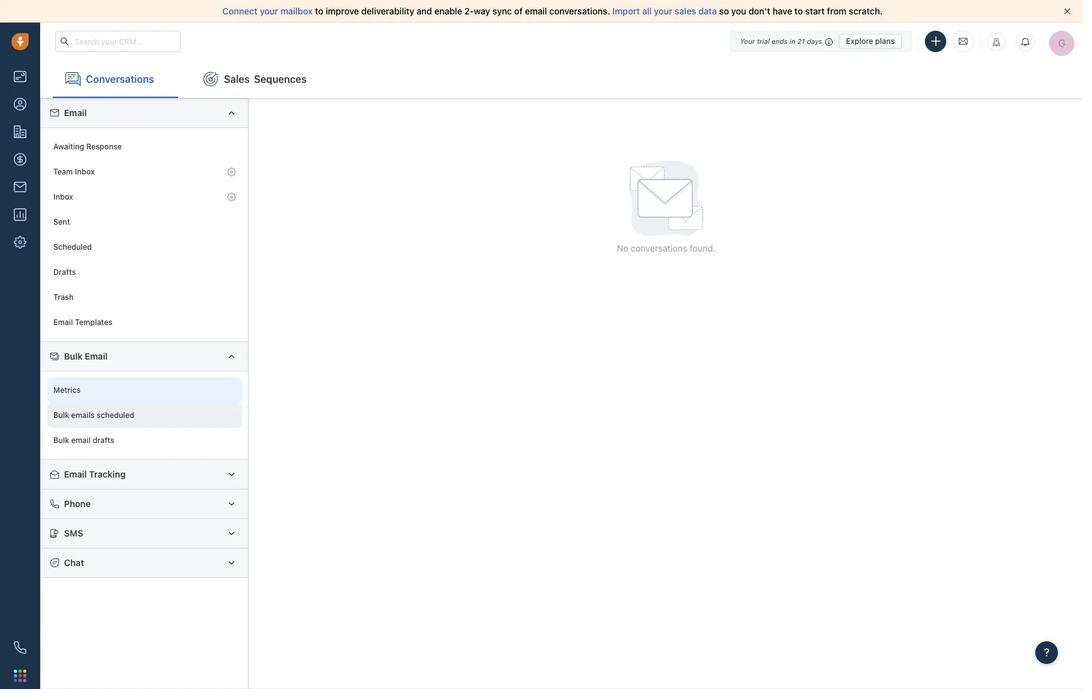 Task type: vqa. For each thing, say whether or not it's contained in the screenshot.
Connect your mailbox to improve deliverability and enable 2-way sync of email conversations. Import all your sales data so you don't have to start from scratch.
yes



Task type: describe. For each thing, give the bounding box(es) containing it.
data
[[699, 6, 717, 16]]

connect
[[222, 6, 257, 16]]

in
[[790, 37, 796, 45]]

your trial ends in 21 days
[[740, 37, 822, 45]]

0 horizontal spatial email
[[71, 436, 91, 445]]

awaiting
[[53, 142, 84, 152]]

awaiting response
[[53, 142, 122, 152]]

sales sequences
[[224, 73, 307, 84]]

awaiting response link
[[47, 134, 242, 159]]

sent link
[[47, 210, 242, 235]]

sent
[[53, 217, 70, 227]]

1 to from the left
[[315, 6, 323, 16]]

explore plans
[[846, 36, 895, 46]]

bulk email
[[64, 351, 108, 361]]

scheduled
[[53, 243, 92, 252]]

response
[[86, 142, 122, 152]]

freshworks switcher image
[[14, 670, 26, 682]]

templates
[[75, 318, 112, 327]]

sales
[[224, 73, 250, 84]]

email image
[[959, 36, 968, 47]]

0 vertical spatial email
[[525, 6, 547, 16]]

1 your from the left
[[260, 6, 278, 16]]

email for email
[[64, 107, 87, 118]]

improve
[[326, 6, 359, 16]]

phone image
[[14, 641, 26, 654]]

21
[[798, 37, 805, 45]]

email down "templates"
[[85, 351, 108, 361]]

trash
[[53, 293, 74, 302]]

you
[[731, 6, 746, 16]]

email for email templates
[[53, 318, 73, 327]]

of
[[514, 6, 523, 16]]

all
[[642, 6, 652, 16]]

plans
[[875, 36, 895, 46]]

conversations link
[[53, 60, 178, 98]]

2-
[[465, 6, 474, 16]]

emails
[[71, 411, 95, 420]]

tracking
[[89, 469, 126, 479]]

deliverability
[[361, 6, 414, 16]]

bulk emails scheduled link
[[47, 403, 242, 428]]

enable
[[434, 6, 462, 16]]

email templates link
[[47, 310, 242, 335]]

team inbox link
[[47, 159, 242, 185]]

2 your from the left
[[654, 6, 672, 16]]

drafts
[[93, 436, 114, 445]]

close image
[[1064, 8, 1071, 14]]

explore
[[846, 36, 873, 46]]

way
[[474, 6, 490, 16]]

0 horizontal spatial inbox
[[53, 192, 73, 202]]

email templates
[[53, 318, 112, 327]]

bulk for bulk email drafts
[[53, 436, 69, 445]]

conversations.
[[549, 6, 610, 16]]

have
[[773, 6, 792, 16]]

bulk emails scheduled
[[53, 411, 134, 420]]



Task type: locate. For each thing, give the bounding box(es) containing it.
team inbox
[[53, 167, 95, 177]]

scheduled link
[[47, 235, 242, 260]]

2 vertical spatial bulk
[[53, 436, 69, 445]]

email left the drafts on the left
[[71, 436, 91, 445]]

email down trash
[[53, 318, 73, 327]]

sales
[[675, 6, 696, 16]]

bulk for bulk emails scheduled
[[53, 411, 69, 420]]

1 horizontal spatial email
[[525, 6, 547, 16]]

and
[[417, 6, 432, 16]]

email tracking
[[64, 469, 126, 479]]

metrics link
[[47, 378, 242, 403]]

inbox down the team
[[53, 192, 73, 202]]

0 vertical spatial inbox
[[75, 167, 95, 177]]

Search your CRM... text field
[[55, 31, 181, 52]]

so
[[719, 6, 729, 16]]

sequences
[[254, 73, 307, 84]]

email right of
[[525, 6, 547, 16]]

scheduled
[[97, 411, 134, 420]]

inbox right the team
[[75, 167, 95, 177]]

bulk email drafts link
[[47, 428, 242, 453]]

bulk down bulk emails scheduled
[[53, 436, 69, 445]]

your
[[260, 6, 278, 16], [654, 6, 672, 16]]

email
[[64, 107, 87, 118], [53, 318, 73, 327], [85, 351, 108, 361], [64, 469, 87, 479]]

sales sequences link
[[191, 60, 319, 98]]

to right mailbox
[[315, 6, 323, 16]]

bulk left emails
[[53, 411, 69, 420]]

bulk for bulk email
[[64, 351, 83, 361]]

1 horizontal spatial inbox
[[75, 167, 95, 177]]

days
[[807, 37, 822, 45]]

email inside email templates link
[[53, 318, 73, 327]]

bulk email drafts
[[53, 436, 114, 445]]

sms
[[64, 528, 83, 538]]

email for email tracking
[[64, 469, 87, 479]]

ends
[[772, 37, 788, 45]]

inbox
[[75, 167, 95, 177], [53, 192, 73, 202]]

conversations
[[631, 243, 687, 254]]

connect your mailbox link
[[222, 6, 315, 16]]

no
[[617, 243, 629, 254]]

1 vertical spatial email
[[71, 436, 91, 445]]

0 vertical spatial bulk
[[64, 351, 83, 361]]

sync
[[493, 6, 512, 16]]

bulk
[[64, 351, 83, 361], [53, 411, 69, 420], [53, 436, 69, 445]]

1 vertical spatial inbox
[[53, 192, 73, 202]]

0 horizontal spatial to
[[315, 6, 323, 16]]

your
[[740, 37, 755, 45]]

drafts
[[53, 268, 76, 277]]

1 vertical spatial bulk
[[53, 411, 69, 420]]

import
[[612, 6, 640, 16]]

connect your mailbox to improve deliverability and enable 2-way sync of email conversations. import all your sales data so you don't have to start from scratch.
[[222, 6, 883, 16]]

email
[[525, 6, 547, 16], [71, 436, 91, 445]]

from
[[827, 6, 847, 16]]

phone element
[[8, 635, 33, 660]]

mailbox
[[281, 6, 313, 16]]

bulk up 'metrics'
[[64, 351, 83, 361]]

drafts link
[[47, 260, 242, 285]]

tab list containing conversations
[[40, 60, 1083, 98]]

explore plans link
[[839, 34, 902, 49]]

don't
[[749, 6, 770, 16]]

1 horizontal spatial to
[[795, 6, 803, 16]]

your left mailbox
[[260, 6, 278, 16]]

email up phone
[[64, 469, 87, 479]]

1 horizontal spatial your
[[654, 6, 672, 16]]

to left start
[[795, 6, 803, 16]]

conversations
[[86, 73, 154, 84]]

email up awaiting
[[64, 107, 87, 118]]

inbox link
[[47, 185, 242, 210]]

to
[[315, 6, 323, 16], [795, 6, 803, 16]]

scratch.
[[849, 6, 883, 16]]

trash link
[[47, 285, 242, 310]]

trial
[[757, 37, 770, 45]]

start
[[805, 6, 825, 16]]

no conversations found.
[[617, 243, 716, 254]]

metrics
[[53, 386, 81, 395]]

chat
[[64, 557, 84, 568]]

team
[[53, 167, 73, 177]]

tab list
[[40, 60, 1083, 98]]

found.
[[690, 243, 716, 254]]

phone
[[64, 498, 91, 509]]

2 to from the left
[[795, 6, 803, 16]]

your right the all
[[654, 6, 672, 16]]

0 horizontal spatial your
[[260, 6, 278, 16]]

import all your sales data link
[[612, 6, 719, 16]]



